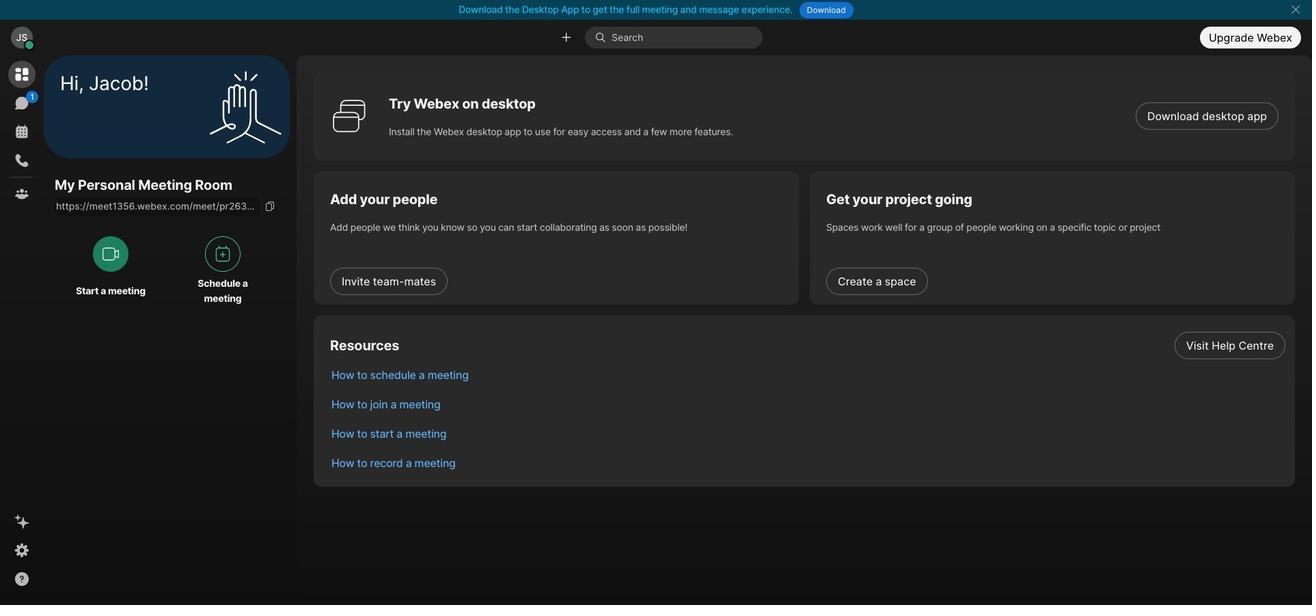 Task type: locate. For each thing, give the bounding box(es) containing it.
3 list item from the top
[[321, 390, 1295, 419]]

5 list item from the top
[[321, 448, 1295, 478]]

4 list item from the top
[[321, 419, 1295, 448]]

navigation
[[0, 55, 44, 606]]

None text field
[[55, 197, 260, 216]]

1 list item from the top
[[321, 331, 1295, 360]]

list item
[[321, 331, 1295, 360], [321, 360, 1295, 390], [321, 390, 1295, 419], [321, 419, 1295, 448], [321, 448, 1295, 478]]

two hands high-fiving image
[[204, 66, 286, 148]]

webex tab list
[[8, 61, 38, 208]]



Task type: vqa. For each thing, say whether or not it's contained in the screenshot.
Test Space list item
no



Task type: describe. For each thing, give the bounding box(es) containing it.
2 list item from the top
[[321, 360, 1295, 390]]

cancel_16 image
[[1291, 4, 1302, 15]]



